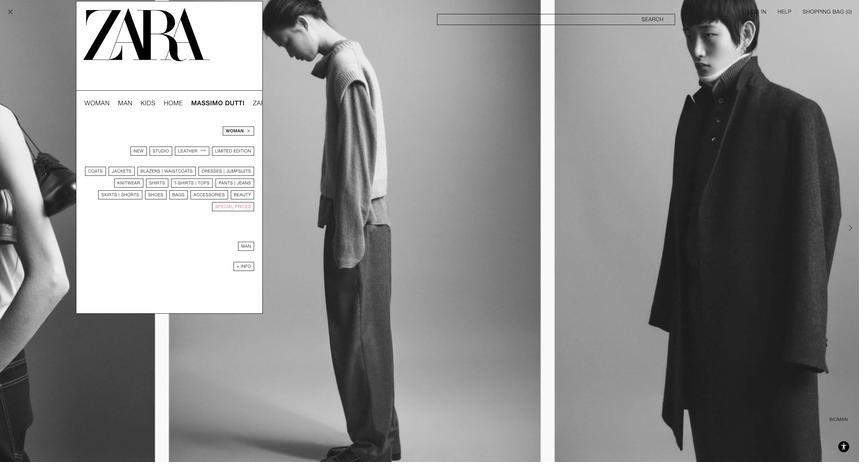 Task type: describe. For each thing, give the bounding box(es) containing it.
zara logo united states. image
[[83, 8, 210, 61]]

shopping
[[804, 9, 832, 15]]

studio link
[[150, 147, 172, 156]]

bags
[[173, 192, 185, 197]]

+ info
[[237, 264, 251, 269]]

1 shirts from the left
[[149, 181, 165, 186]]

kids link
[[141, 99, 156, 107]]

blazers | waistcoats link
[[138, 167, 196, 176]]

shirts link
[[146, 179, 168, 188]]

new inside 'link'
[[134, 149, 144, 154]]

skirts
[[102, 192, 117, 197]]

jeans
[[237, 181, 251, 186]]

info
[[241, 264, 251, 269]]

| for dresses | jumpsuits
[[224, 169, 225, 174]]

help
[[778, 9, 792, 15]]

bags link
[[169, 190, 188, 199]]

in
[[762, 9, 767, 15]]

prices
[[235, 204, 251, 209]]

1 vertical spatial woman
[[226, 129, 244, 133]]

help link
[[778, 8, 792, 15]]

new inside leather new limited edition
[[201, 149, 206, 151]]

knitwear
[[118, 181, 140, 186]]

+ info link
[[234, 262, 255, 271]]

search link
[[438, 14, 676, 25]]

accessories link
[[191, 190, 228, 199]]

(
[[847, 9, 848, 15]]

tops
[[198, 181, 210, 186]]

home
[[164, 99, 183, 107]]

massimo dutti
[[191, 99, 245, 107]]

man for + info
[[242, 244, 251, 249]]

shoes link
[[145, 190, 167, 199]]

| for skirts | shorts
[[119, 192, 120, 197]]

special prices link
[[212, 202, 255, 211]]

pants
[[219, 181, 233, 186]]

jackets link
[[109, 167, 135, 176]]

| inside "link"
[[195, 181, 197, 186]]

skirts | shorts
[[102, 192, 139, 197]]

special
[[216, 204, 234, 209]]

special prices
[[216, 204, 251, 209]]

dresses | jumpsuits link
[[199, 167, 255, 176]]

coats link
[[85, 167, 106, 176]]

dutti
[[225, 99, 245, 107]]

shopping bag ( 0 )
[[804, 9, 853, 15]]

leather new limited edition
[[178, 149, 251, 154]]

zara
[[253, 99, 270, 107]]

zara logo united states. go to homepage image
[[83, 8, 210, 61]]

zara srpls
[[253, 99, 293, 107]]

accessories
[[194, 192, 225, 197]]



Task type: locate. For each thing, give the bounding box(es) containing it.
leather
[[178, 149, 198, 154]]

pants | jeans
[[219, 181, 251, 186]]

jackets
[[112, 169, 132, 174]]

t-shirts | tops
[[174, 181, 210, 186]]

new left studio
[[134, 149, 144, 154]]

log
[[749, 9, 760, 15]]

| left jeans on the left top
[[235, 181, 236, 186]]

log in link
[[749, 8, 767, 15]]

0 horizontal spatial man link
[[118, 99, 133, 107]]

t-shirts | tops link
[[171, 179, 213, 188]]

man link for home
[[118, 99, 133, 107]]

shorts
[[121, 192, 139, 197]]

man left kids
[[118, 99, 133, 107]]

Product search search field
[[438, 14, 676, 25]]

1 vertical spatial woman link
[[223, 126, 255, 136]]

shirts down waistcoats
[[178, 181, 194, 186]]

1 vertical spatial man link
[[238, 242, 255, 251]]

home link
[[164, 99, 183, 107]]

0 horizontal spatial woman link
[[85, 99, 110, 107]]

0 horizontal spatial woman
[[85, 99, 110, 107]]

skirts | shorts link
[[98, 190, 143, 199]]

0 horizontal spatial new
[[134, 149, 144, 154]]

man link for + info
[[238, 242, 255, 251]]

woman link
[[85, 99, 110, 107], [223, 126, 255, 136]]

0 vertical spatial man link
[[118, 99, 133, 107]]

0
[[848, 9, 851, 15]]

2 shirts from the left
[[178, 181, 194, 186]]

1 vertical spatial man
[[242, 244, 251, 249]]

pants | jeans link
[[216, 179, 255, 188]]

blazers
[[141, 169, 161, 174]]

jumpsuits
[[226, 169, 251, 174]]

kids
[[141, 99, 156, 107]]

new link
[[131, 147, 147, 156]]

0 vertical spatial woman link
[[85, 99, 110, 107]]

shoes
[[148, 192, 164, 197]]

woman
[[85, 99, 110, 107], [226, 129, 244, 133]]

knitwear link
[[114, 179, 143, 188]]

man up info
[[242, 244, 251, 249]]

0 status
[[848, 9, 851, 15]]

shirts inside "link"
[[178, 181, 194, 186]]

limited edition link
[[212, 147, 255, 156]]

1 horizontal spatial woman
[[226, 129, 244, 133]]

search
[[642, 16, 664, 23]]

bag
[[834, 9, 845, 15]]

man link
[[118, 99, 133, 107], [238, 242, 255, 251]]

waistcoats
[[165, 169, 193, 174]]

1 horizontal spatial shirts
[[178, 181, 194, 186]]

0 vertical spatial man
[[118, 99, 133, 107]]

| right skirts
[[119, 192, 120, 197]]

massimo dutti link
[[191, 99, 245, 107]]

0 horizontal spatial man
[[118, 99, 133, 107]]

| left the 'tops'
[[195, 181, 197, 186]]

man
[[118, 99, 133, 107], [242, 244, 251, 249]]

srpls
[[272, 99, 293, 107]]

log in
[[749, 9, 767, 15]]

t-
[[174, 181, 178, 186]]

| up pants
[[224, 169, 225, 174]]

man link left "kids" link
[[118, 99, 133, 107]]

| for pants | jeans
[[235, 181, 236, 186]]

blazers | waistcoats
[[141, 169, 193, 174]]

|
[[162, 169, 163, 174], [224, 169, 225, 174], [195, 181, 197, 186], [235, 181, 236, 186], [119, 192, 120, 197]]

coats
[[88, 169, 103, 174]]

1 horizontal spatial woman link
[[223, 126, 255, 136]]

massimo
[[191, 99, 223, 107]]

shirts up shoes link
[[149, 181, 165, 186]]

man link up info
[[238, 242, 255, 251]]

)
[[851, 9, 853, 15]]

beauty
[[234, 192, 251, 197]]

0 horizontal spatial shirts
[[149, 181, 165, 186]]

man for home
[[118, 99, 133, 107]]

1 horizontal spatial man link
[[238, 242, 255, 251]]

new right leather
[[201, 149, 206, 151]]

studio
[[153, 149, 169, 154]]

beauty link
[[231, 190, 255, 199]]

1 horizontal spatial new
[[201, 149, 206, 151]]

new
[[134, 149, 144, 154], [201, 149, 206, 151]]

dresses | jumpsuits
[[202, 169, 251, 174]]

1 horizontal spatial man
[[242, 244, 251, 249]]

0 vertical spatial woman
[[85, 99, 110, 107]]

zara srpls link
[[253, 99, 293, 107]]

limited
[[215, 149, 232, 154]]

shirts
[[149, 181, 165, 186], [178, 181, 194, 186]]

+
[[237, 264, 240, 269]]

| right blazers
[[162, 169, 163, 174]]

| for blazers | waistcoats
[[162, 169, 163, 174]]

edition
[[234, 149, 251, 154]]

dresses
[[202, 169, 222, 174]]



Task type: vqa. For each thing, say whether or not it's contained in the screenshot.
rightmost M
no



